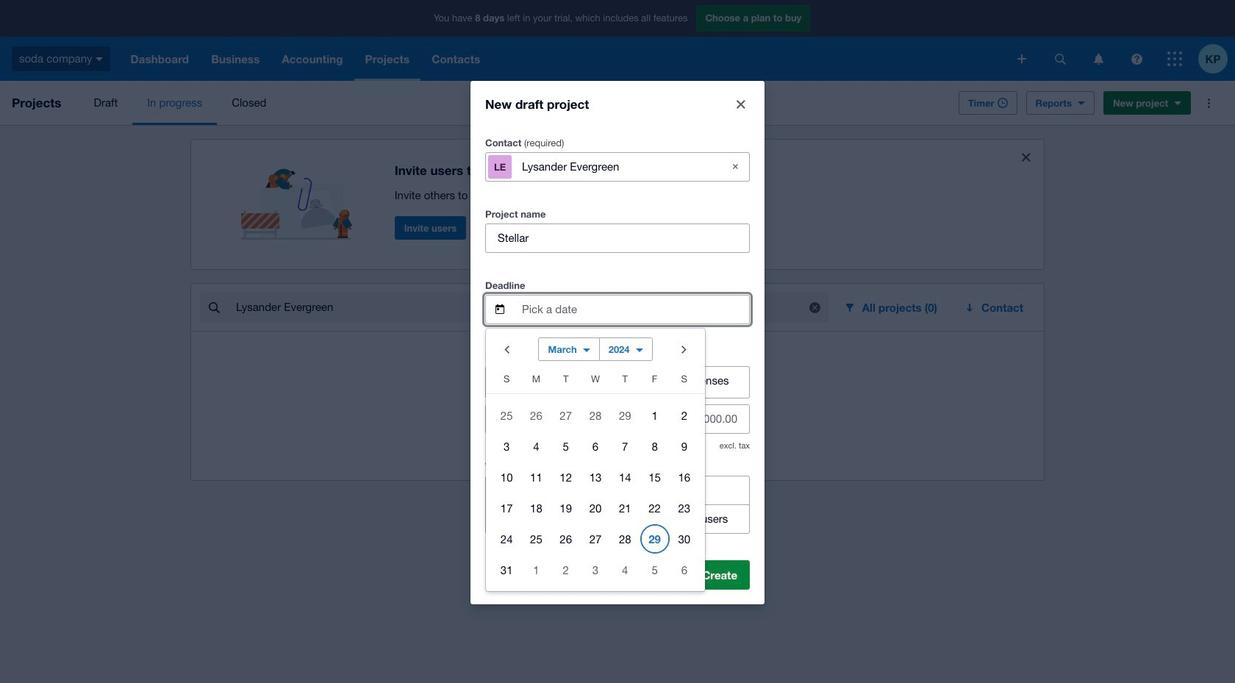 Task type: describe. For each thing, give the bounding box(es) containing it.
tue mar 26 2024 cell
[[551, 524, 581, 553]]

sun mar 10 2024 cell
[[486, 462, 522, 492]]

sun mar 03 2024 cell
[[486, 431, 522, 461]]

sat mar 23 2024 cell
[[670, 493, 705, 522]]

Pick a date field
[[521, 295, 749, 323]]

e.g. 10,000.00 field
[[486, 405, 749, 433]]

mon mar 25 2024 cell
[[522, 524, 551, 553]]

sun mar 24 2024 cell
[[486, 524, 522, 553]]

fri mar 22 2024 cell
[[640, 493, 670, 522]]

thu mar 07 2024 cell
[[610, 431, 640, 461]]

sun mar 17 2024 cell
[[486, 493, 522, 522]]

fri mar 01 2024 cell
[[640, 400, 670, 430]]

clear image
[[721, 152, 750, 181]]

sat mar 02 2024 cell
[[670, 400, 705, 430]]

2 row from the top
[[486, 400, 705, 431]]

tue mar 19 2024 cell
[[551, 493, 581, 522]]

wed mar 20 2024 cell
[[581, 493, 610, 522]]

4 row from the top
[[486, 461, 705, 492]]

sat mar 30 2024 cell
[[670, 524, 705, 553]]

mon mar 11 2024 cell
[[522, 462, 551, 492]]

wed mar 13 2024 cell
[[581, 462, 610, 492]]



Task type: vqa. For each thing, say whether or not it's contained in the screenshot.
set
no



Task type: locate. For each thing, give the bounding box(es) containing it.
sat mar 09 2024 cell
[[670, 431, 705, 461]]

group
[[486, 328, 705, 591], [485, 475, 750, 533]]

invite users to projects image
[[241, 151, 359, 240]]

5 row from the top
[[486, 492, 705, 523]]

svg image
[[1168, 51, 1182, 66], [1131, 53, 1142, 64]]

row
[[486, 369, 705, 394], [486, 400, 705, 431], [486, 431, 705, 461], [486, 461, 705, 492], [486, 492, 705, 523], [486, 523, 705, 554]]

tue mar 12 2024 cell
[[551, 462, 581, 492]]

wed mar 06 2024 cell
[[581, 431, 610, 461]]

None field
[[486, 224, 749, 252]]

svg image
[[1055, 53, 1066, 64], [1094, 53, 1103, 64], [1018, 54, 1027, 63], [96, 57, 103, 61]]

fri mar 08 2024 cell
[[640, 431, 670, 461]]

3 row from the top
[[486, 431, 705, 461]]

mon mar 18 2024 cell
[[522, 493, 551, 522]]

sat mar 16 2024 cell
[[670, 462, 705, 492]]

row up wed mar 27 2024 cell
[[486, 492, 705, 523]]

tue mar 05 2024 cell
[[551, 431, 581, 461]]

row up wed mar 06 2024 cell
[[486, 400, 705, 431]]

row down "wed mar 20 2024" cell
[[486, 523, 705, 554]]

mon mar 04 2024 cell
[[522, 431, 551, 461]]

row group
[[486, 400, 705, 585]]

Find or create a contact field
[[521, 153, 715, 181]]

row up wed mar 13 2024 cell
[[486, 431, 705, 461]]

row up e.g. 10,000.00 field
[[486, 369, 705, 394]]

last month image
[[492, 334, 521, 364]]

thu mar 21 2024 cell
[[610, 493, 640, 522]]

fri mar 15 2024 cell
[[640, 462, 670, 492]]

1 horizontal spatial svg image
[[1168, 51, 1182, 66]]

next month image
[[670, 334, 699, 364]]

grid
[[486, 369, 705, 585]]

thu mar 14 2024 cell
[[610, 462, 640, 492]]

fri mar 29 2024 cell
[[640, 524, 670, 553]]

dialog
[[471, 81, 765, 604]]

Search in progress projects search field
[[235, 293, 795, 321]]

wed mar 27 2024 cell
[[581, 524, 610, 553]]

sun mar 31 2024 cell
[[486, 555, 522, 584]]

1 row from the top
[[486, 369, 705, 394]]

thu mar 28 2024 cell
[[610, 524, 640, 553]]

banner
[[0, 0, 1235, 81]]

0 horizontal spatial svg image
[[1131, 53, 1142, 64]]

row up "wed mar 20 2024" cell
[[486, 461, 705, 492]]

6 row from the top
[[486, 523, 705, 554]]



